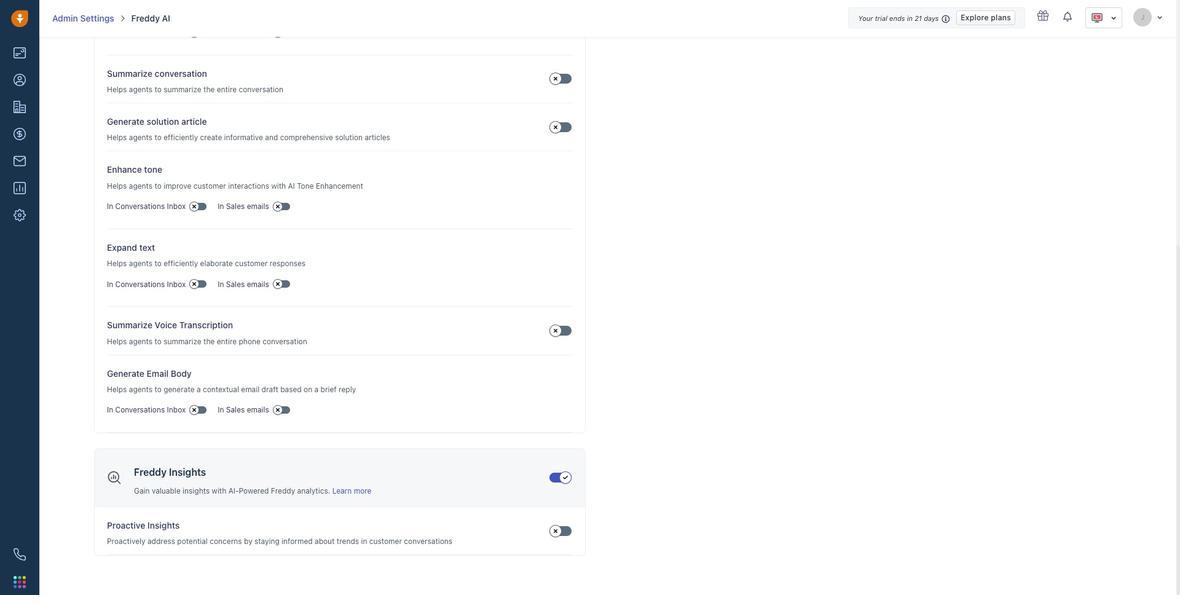 Task type: locate. For each thing, give the bounding box(es) containing it.
summarize for summarize conversation
[[107, 68, 152, 78]]

1 agents from the top
[[129, 7, 153, 16]]

helps agents to efficiently elaborate customer responses
[[107, 259, 306, 268]]

1 generate from the top
[[107, 116, 144, 127]]

1 summarize from the top
[[164, 85, 201, 94]]

2 generate from the top
[[107, 368, 144, 378]]

0 horizontal spatial reply
[[210, 7, 227, 16]]

more right it
[[265, 7, 283, 16]]

2 entire from the top
[[217, 337, 237, 346]]

0 vertical spatial generate
[[107, 116, 144, 127]]

1 vertical spatial generate
[[107, 368, 144, 378]]

freddy
[[131, 13, 160, 23], [134, 467, 167, 478], [271, 486, 295, 495]]

2 vertical spatial customer
[[369, 537, 402, 546]]

conversations down freddy ai
[[115, 28, 165, 37]]

4 inbox from the top
[[167, 405, 186, 415]]

in down expand
[[107, 279, 113, 289]]

ends
[[890, 14, 905, 22]]

0 vertical spatial customer
[[193, 181, 226, 190]]

bell regular image
[[1064, 11, 1073, 22]]

in sales emails
[[218, 28, 269, 37], [218, 202, 269, 211], [218, 279, 269, 289], [218, 405, 269, 415]]

5 helps from the top
[[107, 259, 127, 268]]

comprehensive
[[280, 133, 333, 142]]

1 vertical spatial reply
[[339, 385, 356, 394]]

summarize for conversation
[[164, 85, 201, 94]]

more right learn
[[354, 486, 372, 495]]

2 in sales emails from the top
[[218, 202, 269, 211]]

to for email
[[155, 385, 162, 394]]

reply
[[210, 7, 227, 16], [339, 385, 356, 394]]

0 horizontal spatial ai
[[162, 13, 170, 23]]

2 vertical spatial conversation
[[263, 337, 307, 346]]

address
[[147, 537, 175, 546]]

emails down helps agents to efficiently elaborate customer responses at the left top of the page
[[247, 279, 269, 289]]

conversations down enhance tone
[[115, 202, 165, 211]]

in right trends on the left bottom of the page
[[361, 537, 367, 546]]

in sales emails for expand text
[[218, 279, 269, 289]]

2 inbox from the top
[[167, 202, 186, 211]]

ai up summarize conversation
[[162, 13, 170, 23]]

helps for summarize conversation
[[107, 85, 127, 94]]

1 vertical spatial summarize
[[164, 337, 201, 346]]

create
[[200, 133, 222, 142]]

helps down expand
[[107, 259, 127, 268]]

0 horizontal spatial more
[[265, 7, 283, 16]]

0 vertical spatial summarize
[[164, 85, 201, 94]]

2 efficiently from the top
[[164, 259, 198, 268]]

1 in sales emails from the top
[[218, 28, 269, 37]]

7 helps from the top
[[107, 385, 127, 394]]

2 horizontal spatial customer
[[369, 537, 402, 546]]

0 vertical spatial summarize
[[107, 68, 152, 78]]

sales for generate email body
[[226, 405, 245, 415]]

helps for generate solution article
[[107, 133, 127, 142]]

the
[[196, 7, 208, 16], [204, 85, 215, 94], [204, 337, 215, 346]]

1 vertical spatial efficiently
[[164, 259, 198, 268]]

2 sales from the top
[[226, 202, 245, 211]]

in sales emails for generate email body
[[218, 405, 269, 415]]

entire up 'create'
[[217, 85, 237, 94]]

2 conversations from the top
[[115, 202, 165, 211]]

inbox down improve
[[167, 202, 186, 211]]

generate up enhance
[[107, 116, 144, 127]]

1 horizontal spatial in
[[907, 14, 913, 22]]

3 emails from the top
[[247, 279, 269, 289]]

entire
[[217, 85, 237, 94], [217, 337, 237, 346]]

to down summarize conversation
[[155, 85, 162, 94]]

agents down generate email body
[[129, 385, 153, 394]]

reply right the brief
[[339, 385, 356, 394]]

0 vertical spatial solution
[[147, 116, 179, 127]]

entire left phone
[[217, 337, 237, 346]]

summarize for voice
[[164, 337, 201, 346]]

reply left make
[[210, 7, 227, 16]]

freddy left rephrase
[[131, 13, 160, 23]]

0 vertical spatial in
[[907, 14, 913, 22]]

emails for enhance tone
[[247, 202, 269, 211]]

6 agents from the top
[[129, 337, 153, 346]]

7 agents from the top
[[129, 385, 153, 394]]

a right generate
[[197, 385, 201, 394]]

settings
[[80, 13, 114, 23]]

4 helps from the top
[[107, 181, 127, 190]]

1 vertical spatial freddy
[[134, 467, 167, 478]]

1 inbox from the top
[[167, 28, 186, 37]]

generate for generate solution article
[[107, 116, 144, 127]]

to down tone
[[155, 181, 162, 190]]

missing translation "unavailable" for locale "en-us" image
[[1091, 12, 1104, 24]]

3 conversations from the top
[[115, 279, 165, 289]]

sales down helps agents to improve customer interactions with ai tone enhancement
[[226, 202, 245, 211]]

helps left freddy ai
[[107, 7, 127, 16]]

helps for generate email body
[[107, 385, 127, 394]]

1 summarize from the top
[[107, 68, 152, 78]]

articles
[[365, 133, 390, 142]]

sales down helps agents to generate a contextual email draft based on a brief reply
[[226, 405, 245, 415]]

generate
[[107, 116, 144, 127], [107, 368, 144, 378]]

learn more link
[[332, 486, 372, 495]]

ai left tone
[[288, 181, 295, 190]]

helps for enhance tone
[[107, 181, 127, 190]]

proactively
[[107, 537, 145, 546]]

more for learn
[[354, 486, 372, 495]]

summarize
[[107, 68, 152, 78], [107, 320, 152, 330]]

1 sales from the top
[[226, 28, 245, 37]]

in conversations inbox for email
[[107, 405, 186, 415]]

inbox
[[167, 28, 186, 37], [167, 202, 186, 211], [167, 279, 186, 289], [167, 405, 186, 415]]

enhance tone
[[107, 164, 162, 175]]

ic_info_icon image
[[942, 14, 951, 24]]

customer right elaborate
[[235, 259, 268, 268]]

4 in sales emails from the top
[[218, 405, 269, 415]]

to
[[155, 7, 162, 16], [229, 7, 236, 16], [155, 85, 162, 94], [155, 133, 162, 142], [155, 181, 162, 190], [155, 259, 162, 268], [155, 337, 162, 346], [155, 385, 162, 394]]

potential
[[177, 537, 208, 546]]

email
[[147, 368, 169, 378]]

to down email
[[155, 385, 162, 394]]

summarize down summarize conversation
[[164, 85, 201, 94]]

in conversations inbox down text
[[107, 279, 186, 289]]

customer right trends on the left bottom of the page
[[369, 537, 402, 546]]

helps agents to improve customer interactions with ai tone enhancement
[[107, 181, 363, 190]]

in down generate email body
[[107, 405, 113, 415]]

proactive
[[107, 520, 145, 530]]

agents down summarize conversation
[[129, 85, 153, 94]]

conversations
[[115, 28, 165, 37], [115, 202, 165, 211], [115, 279, 165, 289], [115, 405, 165, 415]]

helps down summarize conversation
[[107, 85, 127, 94]]

helps up enhance
[[107, 133, 127, 142]]

to left rephrase
[[155, 7, 162, 16]]

summarize voice transcription
[[107, 320, 233, 330]]

agents for email
[[129, 385, 153, 394]]

in sales emails down elaborate
[[218, 279, 269, 289]]

2 in conversations inbox from the top
[[107, 202, 186, 211]]

6 helps from the top
[[107, 337, 127, 346]]

inbox down rephrase
[[167, 28, 186, 37]]

agents down text
[[129, 259, 153, 268]]

0 horizontal spatial with
[[212, 486, 226, 495]]

conversations down text
[[115, 279, 165, 289]]

helps for expand text
[[107, 259, 127, 268]]

0 horizontal spatial a
[[197, 385, 201, 394]]

conversation up and
[[239, 85, 283, 94]]

in conversations inbox
[[107, 28, 186, 37], [107, 202, 186, 211], [107, 279, 186, 289], [107, 405, 186, 415]]

efficiently down article
[[164, 133, 198, 142]]

agents
[[129, 7, 153, 16], [129, 85, 153, 94], [129, 133, 153, 142], [129, 181, 153, 190], [129, 259, 153, 268], [129, 337, 153, 346], [129, 385, 153, 394]]

1 horizontal spatial ai
[[288, 181, 295, 190]]

4 sales from the top
[[226, 405, 245, 415]]

conversation up the helps agents to summarize the entire conversation
[[155, 68, 207, 78]]

in conversations inbox for tone
[[107, 202, 186, 211]]

1 horizontal spatial more
[[354, 486, 372, 495]]

entire for summarize voice transcription
[[217, 337, 237, 346]]

agents up generate email body
[[129, 337, 153, 346]]

summarize
[[164, 85, 201, 94], [164, 337, 201, 346]]

summarize down summarize voice transcription
[[164, 337, 201, 346]]

inbox down helps agents to efficiently elaborate customer responses at the left top of the page
[[167, 279, 186, 289]]

inbox for email
[[167, 405, 186, 415]]

helps down generate email body
[[107, 385, 127, 394]]

1 entire from the top
[[217, 85, 237, 94]]

emails for generate email body
[[247, 405, 269, 415]]

insights
[[169, 467, 206, 478], [147, 520, 180, 530]]

3 in conversations inbox from the top
[[107, 279, 186, 289]]

in down enhance
[[107, 202, 113, 211]]

1 emails from the top
[[247, 28, 269, 37]]

2 vertical spatial the
[[204, 337, 215, 346]]

inbox down generate
[[167, 405, 186, 415]]

helps agents to summarize the entire phone conversation
[[107, 337, 307, 346]]

agents down enhance tone
[[129, 181, 153, 190]]

to down the voice
[[155, 337, 162, 346]]

in left 21
[[907, 14, 913, 22]]

1 horizontal spatial a
[[314, 385, 319, 394]]

in
[[907, 14, 913, 22], [361, 537, 367, 546]]

conversations for generate
[[115, 405, 165, 415]]

entire for summarize conversation
[[217, 85, 237, 94]]

conversations down generate email body
[[115, 405, 165, 415]]

to for conversation
[[155, 85, 162, 94]]

1 vertical spatial customer
[[235, 259, 268, 268]]

emails
[[247, 28, 269, 37], [247, 202, 269, 211], [247, 279, 269, 289], [247, 405, 269, 415]]

agents left rephrase
[[129, 7, 153, 16]]

0 vertical spatial efficiently
[[164, 133, 198, 142]]

the for summarize conversation
[[204, 85, 215, 94]]

conversation right phone
[[263, 337, 307, 346]]

your trial ends in 21 days
[[858, 14, 939, 22]]

freddy for freddy ai
[[131, 13, 160, 23]]

the right rephrase
[[196, 7, 208, 16]]

insights up insights
[[169, 467, 206, 478]]

in
[[107, 28, 113, 37], [218, 28, 224, 37], [107, 202, 113, 211], [218, 202, 224, 211], [107, 279, 113, 289], [218, 279, 224, 289], [107, 405, 113, 415], [218, 405, 224, 415]]

summarize left the voice
[[107, 320, 152, 330]]

1 vertical spatial entire
[[217, 337, 237, 346]]

days
[[924, 14, 939, 22]]

4 emails from the top
[[247, 405, 269, 415]]

in sales emails for enhance tone
[[218, 202, 269, 211]]

freddy right the powered
[[271, 486, 295, 495]]

solution left articles
[[335, 133, 363, 142]]

with left ai-
[[212, 486, 226, 495]]

the down transcription at the bottom of the page
[[204, 337, 215, 346]]

sales
[[226, 28, 245, 37], [226, 202, 245, 211], [226, 279, 245, 289], [226, 405, 245, 415]]

helps down enhance
[[107, 181, 127, 190]]

4 in conversations inbox from the top
[[107, 405, 186, 415]]

ai
[[162, 13, 170, 23], [288, 181, 295, 190]]

solution
[[147, 116, 179, 127], [335, 133, 363, 142]]

to for text
[[155, 259, 162, 268]]

1 vertical spatial solution
[[335, 133, 363, 142]]

with left tone
[[271, 181, 286, 190]]

0 vertical spatial more
[[265, 7, 283, 16]]

efficiently
[[164, 133, 198, 142], [164, 259, 198, 268]]

in conversations inbox down freddy ai
[[107, 28, 186, 37]]

2 agents from the top
[[129, 85, 153, 94]]

helps
[[107, 7, 127, 16], [107, 85, 127, 94], [107, 133, 127, 142], [107, 181, 127, 190], [107, 259, 127, 268], [107, 337, 127, 346], [107, 385, 127, 394]]

5 agents from the top
[[129, 259, 153, 268]]

in sales emails down email
[[218, 405, 269, 415]]

summarize up generate solution article
[[107, 68, 152, 78]]

0 vertical spatial ai
[[162, 13, 170, 23]]

1 efficiently from the top
[[164, 133, 198, 142]]

2 emails from the top
[[247, 202, 269, 211]]

3 helps from the top
[[107, 133, 127, 142]]

a right on
[[314, 385, 319, 394]]

in conversations inbox down improve
[[107, 202, 186, 211]]

helps up generate email body
[[107, 337, 127, 346]]

3 inbox from the top
[[167, 279, 186, 289]]

rephrase
[[164, 7, 194, 16]]

0 horizontal spatial customer
[[193, 181, 226, 190]]

in sales emails down interactions at the left
[[218, 202, 269, 211]]

helps agents to generate a contextual email draft based on a brief reply
[[107, 385, 356, 394]]

in conversations inbox down generate email body
[[107, 405, 186, 415]]

phone
[[239, 337, 261, 346]]

conversations
[[404, 537, 453, 546]]

in conversations inbox for text
[[107, 279, 186, 289]]

customer right improve
[[193, 181, 226, 190]]

sales for expand text
[[226, 279, 245, 289]]

a
[[197, 385, 201, 394], [314, 385, 319, 394]]

generate left email
[[107, 368, 144, 378]]

agents down generate solution article
[[129, 133, 153, 142]]

0 vertical spatial freddy
[[131, 13, 160, 23]]

insights up address
[[147, 520, 180, 530]]

insights for proactive insights
[[147, 520, 180, 530]]

solution left article
[[147, 116, 179, 127]]

freshworks switcher image
[[14, 576, 26, 588]]

article
[[181, 116, 207, 127]]

1 vertical spatial with
[[212, 486, 226, 495]]

agents for voice
[[129, 337, 153, 346]]

to for tone
[[155, 181, 162, 190]]

with
[[271, 181, 286, 190], [212, 486, 226, 495]]

the up article
[[204, 85, 215, 94]]

agents for text
[[129, 259, 153, 268]]

proactive insights
[[107, 520, 180, 530]]

to down generate solution article
[[155, 133, 162, 142]]

enhance
[[107, 164, 142, 175]]

2 summarize from the top
[[107, 320, 152, 330]]

text
[[139, 242, 155, 253]]

0 vertical spatial conversation
[[155, 68, 207, 78]]

emails down interactions at the left
[[247, 202, 269, 211]]

to down text
[[155, 259, 162, 268]]

admin
[[52, 13, 78, 23]]

1 vertical spatial the
[[204, 85, 215, 94]]

make
[[238, 7, 257, 16]]

powered
[[239, 486, 269, 495]]

3 agents from the top
[[129, 133, 153, 142]]

in sales emails down make
[[218, 28, 269, 37]]

0 vertical spatial reply
[[210, 7, 227, 16]]

sales down elaborate
[[226, 279, 245, 289]]

emails down email
[[247, 405, 269, 415]]

0 vertical spatial with
[[271, 181, 286, 190]]

2 helps from the top
[[107, 85, 127, 94]]

0 vertical spatial insights
[[169, 467, 206, 478]]

trial
[[875, 14, 888, 22]]

helps agents to summarize the entire conversation
[[107, 85, 283, 94]]

3 in sales emails from the top
[[218, 279, 269, 289]]

informed
[[282, 537, 313, 546]]

sales down make
[[226, 28, 245, 37]]

3 sales from the top
[[226, 279, 245, 289]]

conversation
[[155, 68, 207, 78], [239, 85, 283, 94], [263, 337, 307, 346]]

0 vertical spatial entire
[[217, 85, 237, 94]]

to for solution
[[155, 133, 162, 142]]

analytics.
[[297, 486, 330, 495]]

efficiently left elaborate
[[164, 259, 198, 268]]

4 agents from the top
[[129, 181, 153, 190]]

emails down it
[[247, 28, 269, 37]]

generate
[[164, 385, 195, 394]]

summarize for summarize voice transcription
[[107, 320, 152, 330]]

1 vertical spatial insights
[[147, 520, 180, 530]]

it
[[259, 7, 263, 16]]

2 summarize from the top
[[164, 337, 201, 346]]

1 horizontal spatial customer
[[235, 259, 268, 268]]

1 vertical spatial in
[[361, 537, 367, 546]]

about
[[315, 537, 335, 546]]

freddy up gain
[[134, 467, 167, 478]]

1 vertical spatial summarize
[[107, 320, 152, 330]]

in down settings
[[107, 28, 113, 37]]

insights for freddy insights
[[169, 467, 206, 478]]

customer
[[193, 181, 226, 190], [235, 259, 268, 268], [369, 537, 402, 546]]

phone element
[[7, 542, 32, 567]]

the for summarize voice transcription
[[204, 337, 215, 346]]

1 vertical spatial more
[[354, 486, 372, 495]]

email
[[241, 385, 260, 394]]

4 conversations from the top
[[115, 405, 165, 415]]



Task type: describe. For each thing, give the bounding box(es) containing it.
agents for conversation
[[129, 85, 153, 94]]

1 conversations from the top
[[115, 28, 165, 37]]

expand text
[[107, 242, 155, 253]]

inbox for text
[[167, 279, 186, 289]]

summarize conversation
[[107, 68, 207, 78]]

explore
[[961, 13, 989, 22]]

1 helps from the top
[[107, 7, 127, 16]]

in down helps agents to rephrase the reply to make it more professional
[[218, 28, 224, 37]]

body
[[171, 368, 192, 378]]

your
[[858, 14, 873, 22]]

gain
[[134, 486, 150, 495]]

agents for tone
[[129, 181, 153, 190]]

insights
[[183, 486, 210, 495]]

freddy insights
[[134, 467, 206, 478]]

explore plans button
[[957, 10, 1016, 25]]

agents for solution
[[129, 133, 153, 142]]

enhancement
[[316, 181, 363, 190]]

tone
[[297, 181, 314, 190]]

0 horizontal spatial in
[[361, 537, 367, 546]]

1 a from the left
[[197, 385, 201, 394]]

tone
[[144, 164, 162, 175]]

elaborate
[[200, 259, 233, 268]]

1 vertical spatial conversation
[[239, 85, 283, 94]]

and
[[265, 133, 278, 142]]

brief
[[321, 385, 337, 394]]

proactively address potential concerns by staying informed about trends in customer conversations
[[107, 537, 453, 546]]

trends
[[337, 537, 359, 546]]

ic_arrow_down image
[[1157, 13, 1163, 21]]

contextual
[[203, 385, 239, 394]]

ai-
[[228, 486, 239, 495]]

emails for expand text
[[247, 279, 269, 289]]

draft
[[262, 385, 278, 394]]

inbox for tone
[[167, 202, 186, 211]]

informative
[[224, 133, 263, 142]]

by
[[244, 537, 252, 546]]

21
[[915, 14, 922, 22]]

admin settings
[[52, 13, 114, 23]]

2 a from the left
[[314, 385, 319, 394]]

image image
[[107, 470, 122, 485]]

to for voice
[[155, 337, 162, 346]]

1 horizontal spatial with
[[271, 181, 286, 190]]

learn
[[332, 486, 352, 495]]

voice
[[155, 320, 177, 330]]

interactions
[[228, 181, 269, 190]]

1 vertical spatial ai
[[288, 181, 295, 190]]

efficiently for text
[[164, 259, 198, 268]]

plans
[[991, 13, 1011, 22]]

helps agents to efficiently create informative and comprehensive solution articles
[[107, 133, 390, 142]]

valuable
[[152, 486, 181, 495]]

gain valuable insights with ai-powered freddy analytics. learn more
[[134, 486, 372, 495]]

conversations for enhance
[[115, 202, 165, 211]]

in down elaborate
[[218, 279, 224, 289]]

efficiently for solution
[[164, 133, 198, 142]]

sales for enhance tone
[[226, 202, 245, 211]]

phone image
[[14, 548, 26, 561]]

expand
[[107, 242, 137, 253]]

explore plans
[[961, 13, 1011, 22]]

in down contextual
[[218, 405, 224, 415]]

0 vertical spatial the
[[196, 7, 208, 16]]

responses
[[270, 259, 306, 268]]

freddy ai
[[131, 13, 170, 23]]

professional
[[285, 7, 327, 16]]

1 horizontal spatial solution
[[335, 133, 363, 142]]

generate solution article
[[107, 116, 207, 127]]

helps agents to rephrase the reply to make it more professional
[[107, 7, 327, 16]]

freddy for freddy insights
[[134, 467, 167, 478]]

generate email body
[[107, 368, 192, 378]]

conversations for expand
[[115, 279, 165, 289]]

admin settings link
[[52, 12, 114, 25]]

generate for generate email body
[[107, 368, 144, 378]]

helps for summarize voice transcription
[[107, 337, 127, 346]]

on
[[304, 385, 312, 394]]

1 in conversations inbox from the top
[[107, 28, 186, 37]]

in down helps agents to improve customer interactions with ai tone enhancement
[[218, 202, 224, 211]]

1 horizontal spatial reply
[[339, 385, 356, 394]]

more for it
[[265, 7, 283, 16]]

based
[[280, 385, 302, 394]]

improve
[[164, 181, 191, 190]]

0 horizontal spatial solution
[[147, 116, 179, 127]]

to left make
[[229, 7, 236, 16]]

ic_arrow_down image
[[1111, 13, 1117, 22]]

2 vertical spatial freddy
[[271, 486, 295, 495]]

staying
[[255, 537, 280, 546]]

concerns
[[210, 537, 242, 546]]

transcription
[[179, 320, 233, 330]]



Task type: vqa. For each thing, say whether or not it's contained in the screenshot.
Entire
yes



